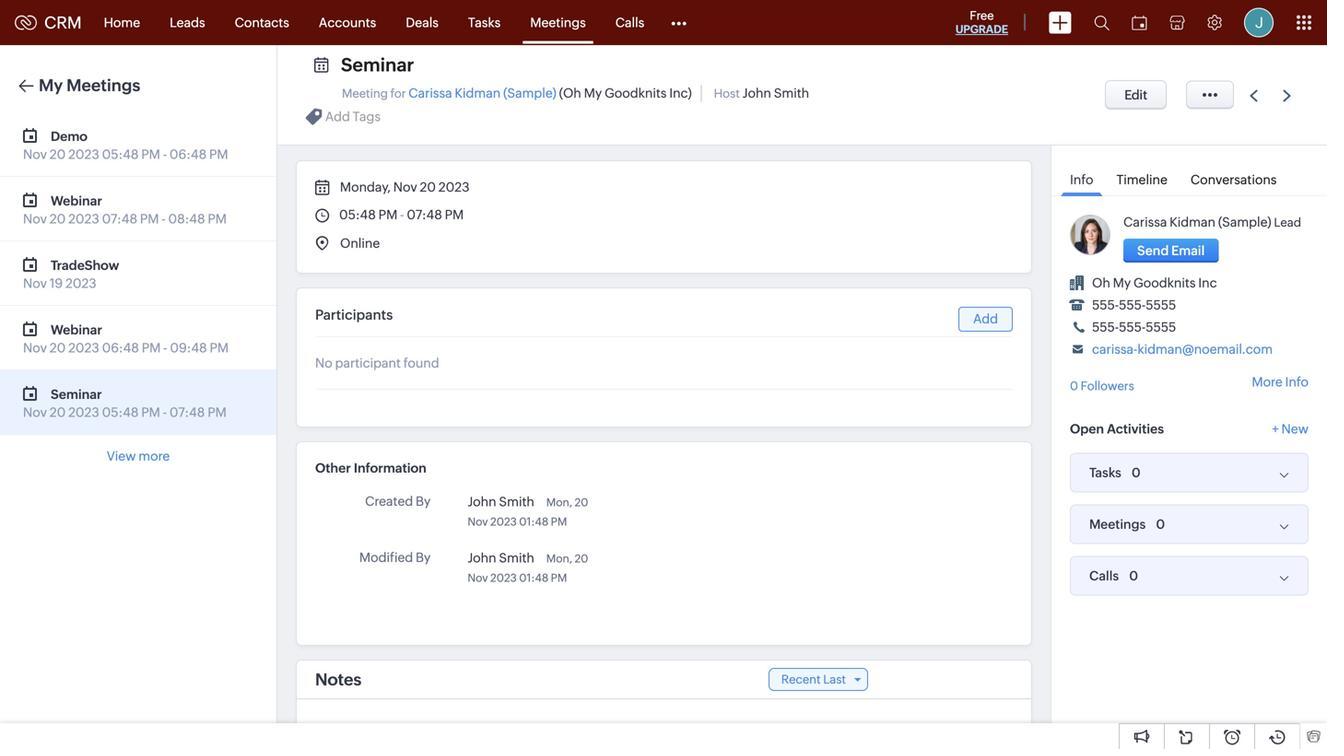 Task type: vqa. For each thing, say whether or not it's contained in the screenshot.


Task type: describe. For each thing, give the bounding box(es) containing it.
meetings inside meetings link
[[530, 15, 586, 30]]

0 horizontal spatial meetings
[[66, 76, 140, 95]]

0 for tasks
[[1132, 466, 1141, 480]]

0 for calls
[[1129, 569, 1139, 584]]

accounts link
[[304, 0, 391, 45]]

0 horizontal spatial carissa
[[409, 86, 452, 100]]

kidman@noemail.com
[[1138, 342, 1273, 357]]

leads link
[[155, 0, 220, 45]]

john for created by
[[468, 495, 497, 509]]

08:48
[[168, 212, 205, 226]]

search image
[[1094, 15, 1110, 30]]

tradeshow nov 19 2023
[[23, 258, 119, 291]]

crm link
[[15, 13, 82, 32]]

last
[[823, 673, 846, 687]]

john smith for modified by
[[468, 551, 535, 566]]

0 for meetings
[[1156, 517, 1165, 532]]

meeting for carissa kidman (sample) (oh my goodknits inc)
[[342, 86, 692, 100]]

0 vertical spatial info
[[1070, 172, 1094, 187]]

webinar for 06:48
[[51, 323, 102, 337]]

1 horizontal spatial carissa kidman (sample) link
[[1124, 215, 1272, 230]]

profile image
[[1245, 8, 1274, 37]]

calendar image
[[1132, 15, 1148, 30]]

- for webinar nov 20 2023 07:48 pm - 08:48 pm
[[162, 212, 166, 226]]

monday, nov 20 2023
[[337, 180, 470, 195]]

other
[[315, 461, 351, 476]]

search element
[[1083, 0, 1121, 45]]

add for add
[[974, 312, 998, 326]]

leads
[[170, 15, 205, 30]]

no participant found
[[315, 356, 439, 371]]

modified by
[[359, 550, 431, 565]]

add link
[[959, 307, 1013, 332]]

john for modified by
[[468, 551, 497, 566]]

tags
[[353, 109, 381, 124]]

recent last
[[782, 673, 846, 687]]

previous record image
[[1250, 90, 1258, 102]]

05:48 pm - 07:48 pm
[[339, 207, 464, 222]]

1 vertical spatial kidman
[[1170, 215, 1216, 230]]

Other Modules field
[[659, 8, 699, 37]]

inc
[[1199, 276, 1217, 290]]

timeline link
[[1108, 159, 1177, 195]]

1 vertical spatial 05:48
[[339, 207, 376, 222]]

1 horizontal spatial (sample)
[[1219, 215, 1272, 230]]

+ new
[[1272, 422, 1309, 437]]

nov for seminar nov 20 2023 05:48 pm - 07:48 pm
[[23, 405, 47, 420]]

tradeshow
[[51, 258, 119, 273]]

09:48
[[170, 341, 207, 355]]

19
[[50, 276, 63, 291]]

profile element
[[1233, 0, 1285, 45]]

1 vertical spatial carissa
[[1124, 215, 1167, 230]]

webinar nov 20 2023 07:48 pm - 08:48 pm
[[23, 194, 227, 226]]

participant
[[335, 356, 401, 371]]

oh
[[1092, 276, 1111, 290]]

webinar nov 20 2023 06:48 pm - 09:48 pm
[[23, 323, 229, 355]]

2023 inside tradeshow nov 19 2023
[[65, 276, 97, 291]]

05:48 for demo nov 20 2023 05:48 pm - 06:48 pm
[[102, 147, 139, 162]]

free
[[970, 9, 994, 23]]

home link
[[89, 0, 155, 45]]

notes
[[315, 670, 362, 689]]

meeting
[[342, 87, 388, 100]]

2 555-555-5555 from the top
[[1092, 320, 1177, 335]]

demo nov 20 2023 05:48 pm - 06:48 pm
[[23, 129, 228, 162]]

created
[[365, 494, 413, 509]]

07:48 inside the seminar nov 20 2023 05:48 pm - 07:48 pm
[[170, 405, 205, 420]]

20 for seminar nov 20 2023 05:48 pm - 07:48 pm
[[50, 405, 66, 420]]

nov for webinar nov 20 2023 07:48 pm - 08:48 pm
[[23, 212, 47, 226]]

0 vertical spatial goodknits
[[605, 86, 667, 100]]

conversations
[[1191, 172, 1277, 187]]

host john smith
[[714, 86, 810, 100]]

0 vertical spatial john
[[743, 86, 772, 100]]

more
[[1252, 375, 1283, 389]]

john smith for created by
[[468, 495, 535, 509]]

information
[[354, 461, 427, 476]]

0 horizontal spatial my
[[39, 76, 63, 95]]

next record image
[[1283, 90, 1295, 102]]

1 555-555-5555 from the top
[[1092, 298, 1177, 313]]

my meetings
[[39, 76, 140, 95]]

found
[[404, 356, 439, 371]]

add tags
[[325, 109, 381, 124]]

tasks link
[[453, 0, 516, 45]]

recent
[[782, 673, 821, 687]]

timeline
[[1117, 172, 1168, 187]]

carissa-kidman@noemail.com link
[[1092, 342, 1273, 357]]

followers
[[1081, 379, 1135, 393]]

deals link
[[391, 0, 453, 45]]

01:48 for modified by
[[519, 572, 549, 584]]

seminar for seminar
[[341, 54, 414, 76]]

more
[[139, 449, 170, 464]]

2 horizontal spatial my
[[1113, 276, 1131, 290]]

0 horizontal spatial carissa kidman (sample) link
[[409, 86, 557, 100]]

create menu image
[[1049, 12, 1072, 34]]

carissa kidman (sample) lead
[[1124, 215, 1302, 230]]

demo
[[51, 129, 87, 144]]

more info link
[[1252, 375, 1309, 389]]

nov for tradeshow nov 19 2023
[[23, 276, 47, 291]]

new
[[1282, 422, 1309, 437]]

0 followers
[[1070, 379, 1135, 393]]



Task type: locate. For each thing, give the bounding box(es) containing it.
1 vertical spatial 06:48
[[102, 341, 139, 355]]

1 vertical spatial info
[[1286, 375, 1309, 389]]

0 vertical spatial 06:48
[[170, 147, 207, 162]]

open activities
[[1070, 422, 1164, 437]]

0 horizontal spatial calls
[[616, 15, 645, 30]]

smith for created by
[[499, 495, 535, 509]]

1 mon, 20 nov 2023 01:48 pm from the top
[[468, 496, 589, 528]]

carissa-
[[1092, 342, 1138, 357]]

1 horizontal spatial add
[[974, 312, 998, 326]]

1 vertical spatial add
[[974, 312, 998, 326]]

07:48 up tradeshow
[[102, 212, 137, 226]]

carissa-kidman@noemail.com
[[1092, 342, 1273, 357]]

kidman down conversations
[[1170, 215, 1216, 230]]

1 vertical spatial seminar
[[51, 387, 102, 402]]

(sample) left (oh
[[503, 86, 557, 100]]

online
[[340, 236, 380, 251]]

20 inside demo nov 20 2023 05:48 pm - 06:48 pm
[[50, 147, 66, 162]]

smith for modified by
[[499, 551, 535, 566]]

2 mon, from the top
[[546, 553, 572, 565]]

contacts link
[[220, 0, 304, 45]]

555-555-5555 up carissa-
[[1092, 320, 1177, 335]]

0 horizontal spatial info
[[1070, 172, 1094, 187]]

1 5555 from the top
[[1146, 298, 1177, 313]]

- down monday, nov 20 2023 in the top of the page
[[400, 207, 404, 222]]

mon,
[[546, 496, 572, 509], [546, 553, 572, 565]]

nov inside tradeshow nov 19 2023
[[23, 276, 47, 291]]

deals
[[406, 15, 439, 30]]

nov inside the webinar nov 20 2023 06:48 pm - 09:48 pm
[[23, 341, 47, 355]]

1 horizontal spatial my
[[584, 86, 602, 100]]

info left timeline on the right top of the page
[[1070, 172, 1094, 187]]

seminar down the webinar nov 20 2023 06:48 pm - 09:48 pm
[[51, 387, 102, 402]]

webinar down 19 on the top of page
[[51, 323, 102, 337]]

nov for monday, nov 20 2023
[[393, 180, 417, 195]]

1 vertical spatial goodknits
[[1134, 276, 1196, 290]]

0 vertical spatial john smith
[[468, 495, 535, 509]]

my right oh
[[1113, 276, 1131, 290]]

tasks down open activities
[[1090, 466, 1122, 480]]

info right more on the right of the page
[[1286, 375, 1309, 389]]

calls
[[616, 15, 645, 30], [1090, 569, 1119, 584]]

info link
[[1061, 159, 1103, 196]]

1 vertical spatial by
[[416, 550, 431, 565]]

(sample) left lead
[[1219, 215, 1272, 230]]

participants
[[315, 307, 393, 323]]

0 vertical spatial 5555
[[1146, 298, 1177, 313]]

mon, 20 nov 2023 01:48 pm
[[468, 496, 589, 528], [468, 553, 589, 584]]

1 vertical spatial mon,
[[546, 553, 572, 565]]

+
[[1272, 422, 1279, 437]]

5555 up carissa-kidman@noemail.com
[[1146, 320, 1177, 335]]

1 vertical spatial smith
[[499, 495, 535, 509]]

create menu element
[[1038, 0, 1083, 45]]

06:48 up the seminar nov 20 2023 05:48 pm - 07:48 pm
[[102, 341, 139, 355]]

nov inside webinar nov 20 2023 07:48 pm - 08:48 pm
[[23, 212, 47, 226]]

None button
[[1105, 80, 1167, 110], [1124, 239, 1219, 263], [1105, 80, 1167, 110], [1124, 239, 1219, 263]]

0 vertical spatial 05:48
[[102, 147, 139, 162]]

by for created by
[[416, 494, 431, 509]]

add for add tags
[[325, 109, 350, 124]]

2 by from the top
[[416, 550, 431, 565]]

john
[[743, 86, 772, 100], [468, 495, 497, 509], [468, 551, 497, 566]]

0 vertical spatial seminar
[[341, 54, 414, 76]]

07:48
[[407, 207, 442, 222], [102, 212, 137, 226], [170, 405, 205, 420]]

activities
[[1107, 422, 1164, 437]]

5555 down "oh my goodknits inc" at the top right
[[1146, 298, 1177, 313]]

1 horizontal spatial calls
[[1090, 569, 1119, 584]]

2 john smith from the top
[[468, 551, 535, 566]]

meetings
[[530, 15, 586, 30], [66, 76, 140, 95], [1090, 517, 1146, 532]]

nov inside demo nov 20 2023 05:48 pm - 06:48 pm
[[23, 147, 47, 162]]

1 horizontal spatial kidman
[[1170, 215, 1216, 230]]

free upgrade
[[956, 9, 1009, 35]]

seminar inside the seminar nov 20 2023 05:48 pm - 07:48 pm
[[51, 387, 102, 402]]

0 vertical spatial 01:48
[[519, 516, 549, 528]]

1 vertical spatial webinar
[[51, 323, 102, 337]]

nov for webinar nov 20 2023 06:48 pm - 09:48 pm
[[23, 341, 47, 355]]

by right modified
[[416, 550, 431, 565]]

2023 inside demo nov 20 2023 05:48 pm - 06:48 pm
[[68, 147, 99, 162]]

modified
[[359, 550, 413, 565]]

goodknits
[[605, 86, 667, 100], [1134, 276, 1196, 290]]

tasks right deals link
[[468, 15, 501, 30]]

0 vertical spatial 555-555-5555
[[1092, 298, 1177, 313]]

1 vertical spatial carissa kidman (sample) link
[[1124, 215, 1272, 230]]

1 horizontal spatial meetings
[[530, 15, 586, 30]]

- left the 09:48
[[163, 341, 167, 355]]

oh my goodknits inc
[[1092, 276, 1217, 290]]

1 horizontal spatial 06:48
[[170, 147, 207, 162]]

2023 inside webinar nov 20 2023 07:48 pm - 08:48 pm
[[68, 212, 99, 226]]

inc)
[[669, 86, 692, 100]]

seminar
[[341, 54, 414, 76], [51, 387, 102, 402]]

2 vertical spatial 05:48
[[102, 405, 139, 420]]

created by
[[365, 494, 431, 509]]

nov
[[23, 147, 47, 162], [393, 180, 417, 195], [23, 212, 47, 226], [23, 276, 47, 291], [23, 341, 47, 355], [23, 405, 47, 420], [468, 516, 488, 528], [468, 572, 488, 584]]

1 vertical spatial john
[[468, 495, 497, 509]]

2 vertical spatial smith
[[499, 551, 535, 566]]

555-555-5555
[[1092, 298, 1177, 313], [1092, 320, 1177, 335]]

-
[[163, 147, 167, 162], [400, 207, 404, 222], [162, 212, 166, 226], [163, 341, 167, 355], [163, 405, 167, 420]]

mon, 20 nov 2023 01:48 pm for modified by
[[468, 553, 589, 584]]

mon, for modified by
[[546, 553, 572, 565]]

05:48 inside demo nov 20 2023 05:48 pm - 06:48 pm
[[102, 147, 139, 162]]

1 vertical spatial 01:48
[[519, 572, 549, 584]]

mon, 20 nov 2023 01:48 pm for created by
[[468, 496, 589, 528]]

kidman down tasks link
[[455, 86, 501, 100]]

07:48 up more
[[170, 405, 205, 420]]

accounts
[[319, 15, 376, 30]]

- for webinar nov 20 2023 06:48 pm - 09:48 pm
[[163, 341, 167, 355]]

20 for monday, nov 20 2023
[[420, 180, 436, 195]]

by for modified by
[[416, 550, 431, 565]]

20
[[50, 147, 66, 162], [420, 180, 436, 195], [50, 212, 66, 226], [50, 341, 66, 355], [50, 405, 66, 420], [575, 496, 589, 509], [575, 553, 589, 565]]

more info
[[1252, 375, 1309, 389]]

05:48 up online
[[339, 207, 376, 222]]

contacts
[[235, 15, 289, 30]]

1 vertical spatial calls
[[1090, 569, 1119, 584]]

0 vertical spatial mon,
[[546, 496, 572, 509]]

0 horizontal spatial kidman
[[455, 86, 501, 100]]

seminar for seminar nov 20 2023 05:48 pm - 07:48 pm
[[51, 387, 102, 402]]

1 vertical spatial tasks
[[1090, 466, 1122, 480]]

1 vertical spatial john smith
[[468, 551, 535, 566]]

2023 inside the seminar nov 20 2023 05:48 pm - 07:48 pm
[[68, 405, 99, 420]]

host
[[714, 87, 740, 100]]

by right the created
[[416, 494, 431, 509]]

07:48 inside webinar nov 20 2023 07:48 pm - 08:48 pm
[[102, 212, 137, 226]]

1 mon, from the top
[[546, 496, 572, 509]]

webinar down demo
[[51, 194, 102, 208]]

john right host
[[743, 86, 772, 100]]

0 horizontal spatial seminar
[[51, 387, 102, 402]]

0 horizontal spatial add
[[325, 109, 350, 124]]

0 horizontal spatial (sample)
[[503, 86, 557, 100]]

view more
[[107, 449, 170, 464]]

- for seminar nov 20 2023 05:48 pm - 07:48 pm
[[163, 405, 167, 420]]

other information
[[315, 461, 427, 476]]

1 by from the top
[[416, 494, 431, 509]]

kidman
[[455, 86, 501, 100], [1170, 215, 1216, 230]]

2023
[[68, 147, 99, 162], [439, 180, 470, 195], [68, 212, 99, 226], [65, 276, 97, 291], [68, 341, 99, 355], [68, 405, 99, 420], [490, 516, 517, 528], [490, 572, 517, 584]]

06:48 inside demo nov 20 2023 05:48 pm - 06:48 pm
[[170, 147, 207, 162]]

my right (oh
[[584, 86, 602, 100]]

1 01:48 from the top
[[519, 516, 549, 528]]

0 vertical spatial webinar
[[51, 194, 102, 208]]

2 01:48 from the top
[[519, 572, 549, 584]]

conversations link
[[1182, 159, 1286, 195]]

01:48 for created by
[[519, 516, 549, 528]]

0 vertical spatial add
[[325, 109, 350, 124]]

john right modified by
[[468, 551, 497, 566]]

1 horizontal spatial tasks
[[1090, 466, 1122, 480]]

1 horizontal spatial seminar
[[341, 54, 414, 76]]

01:48
[[519, 516, 549, 528], [519, 572, 549, 584]]

2 mon, 20 nov 2023 01:48 pm from the top
[[468, 553, 589, 584]]

(oh
[[559, 86, 581, 100]]

20 for webinar nov 20 2023 06:48 pm - 09:48 pm
[[50, 341, 66, 355]]

no
[[315, 356, 333, 371]]

05:48 up webinar nov 20 2023 07:48 pm - 08:48 pm
[[102, 147, 139, 162]]

my
[[39, 76, 63, 95], [584, 86, 602, 100], [1113, 276, 1131, 290]]

0 vertical spatial meetings
[[530, 15, 586, 30]]

john right created by
[[468, 495, 497, 509]]

- up more
[[163, 405, 167, 420]]

seminar up meeting
[[341, 54, 414, 76]]

0 vertical spatial calls
[[616, 15, 645, 30]]

crm
[[44, 13, 82, 32]]

my up demo
[[39, 76, 63, 95]]

- left 08:48
[[162, 212, 166, 226]]

1 horizontal spatial goodknits
[[1134, 276, 1196, 290]]

2 horizontal spatial 07:48
[[407, 207, 442, 222]]

home
[[104, 15, 140, 30]]

0 horizontal spatial goodknits
[[605, 86, 667, 100]]

06:48 up 08:48
[[170, 147, 207, 162]]

1 horizontal spatial carissa
[[1124, 215, 1167, 230]]

john smith
[[468, 495, 535, 509], [468, 551, 535, 566]]

- inside webinar nov 20 2023 07:48 pm - 08:48 pm
[[162, 212, 166, 226]]

view
[[107, 449, 136, 464]]

carissa
[[409, 86, 452, 100], [1124, 215, 1167, 230]]

0 vertical spatial smith
[[774, 86, 810, 100]]

0 horizontal spatial 06:48
[[102, 341, 139, 355]]

carissa down timeline on the right top of the page
[[1124, 215, 1167, 230]]

0 vertical spatial kidman
[[455, 86, 501, 100]]

1 vertical spatial meetings
[[66, 76, 140, 95]]

monday,
[[340, 180, 391, 195]]

- for demo nov 20 2023 05:48 pm - 06:48 pm
[[163, 147, 167, 162]]

555-555-5555 down "oh my goodknits inc" at the top right
[[1092, 298, 1177, 313]]

by
[[416, 494, 431, 509], [416, 550, 431, 565]]

1 horizontal spatial 07:48
[[170, 405, 205, 420]]

webinar for 07:48
[[51, 194, 102, 208]]

logo image
[[15, 15, 37, 30]]

20 for demo nov 20 2023 05:48 pm - 06:48 pm
[[50, 147, 66, 162]]

lead
[[1274, 216, 1302, 230]]

add
[[325, 109, 350, 124], [974, 312, 998, 326]]

goodknits left inc
[[1134, 276, 1196, 290]]

upgrade
[[956, 23, 1009, 35]]

1 webinar from the top
[[51, 194, 102, 208]]

1 vertical spatial 555-555-5555
[[1092, 320, 1177, 335]]

05:48
[[102, 147, 139, 162], [339, 207, 376, 222], [102, 405, 139, 420]]

20 inside the seminar nov 20 2023 05:48 pm - 07:48 pm
[[50, 405, 66, 420]]

0 vertical spatial by
[[416, 494, 431, 509]]

calls link
[[601, 0, 659, 45]]

carissa kidman (sample) link down tasks link
[[409, 86, 557, 100]]

webinar inside the webinar nov 20 2023 06:48 pm - 09:48 pm
[[51, 323, 102, 337]]

open
[[1070, 422, 1104, 437]]

2 webinar from the top
[[51, 323, 102, 337]]

meetings link
[[516, 0, 601, 45]]

0 horizontal spatial tasks
[[468, 15, 501, 30]]

- inside the webinar nov 20 2023 06:48 pm - 09:48 pm
[[163, 341, 167, 355]]

2 horizontal spatial meetings
[[1090, 517, 1146, 532]]

webinar inside webinar nov 20 2023 07:48 pm - 08:48 pm
[[51, 194, 102, 208]]

pm
[[141, 147, 160, 162], [209, 147, 228, 162], [379, 207, 398, 222], [445, 207, 464, 222], [140, 212, 159, 226], [208, 212, 227, 226], [142, 341, 161, 355], [210, 341, 229, 355], [141, 405, 160, 420], [208, 405, 227, 420], [551, 516, 567, 528], [551, 572, 567, 584]]

2 vertical spatial meetings
[[1090, 517, 1146, 532]]

mon, for created by
[[546, 496, 572, 509]]

nov inside the seminar nov 20 2023 05:48 pm - 07:48 pm
[[23, 405, 47, 420]]

0 vertical spatial carissa kidman (sample) link
[[409, 86, 557, 100]]

- inside demo nov 20 2023 05:48 pm - 06:48 pm
[[163, 147, 167, 162]]

2 vertical spatial john
[[468, 551, 497, 566]]

carissa kidman (sample) link down conversations
[[1124, 215, 1272, 230]]

0 vertical spatial mon, 20 nov 2023 01:48 pm
[[468, 496, 589, 528]]

tasks
[[468, 15, 501, 30], [1090, 466, 1122, 480]]

20 inside webinar nov 20 2023 07:48 pm - 08:48 pm
[[50, 212, 66, 226]]

1 john smith from the top
[[468, 495, 535, 509]]

2023 inside the webinar nov 20 2023 06:48 pm - 09:48 pm
[[68, 341, 99, 355]]

nov for demo nov 20 2023 05:48 pm - 06:48 pm
[[23, 147, 47, 162]]

2 5555 from the top
[[1146, 320, 1177, 335]]

20 for webinar nov 20 2023 07:48 pm - 08:48 pm
[[50, 212, 66, 226]]

goodknits left inc)
[[605, 86, 667, 100]]

5555
[[1146, 298, 1177, 313], [1146, 320, 1177, 335]]

05:48 up view
[[102, 405, 139, 420]]

carissa right for
[[409, 86, 452, 100]]

0 vertical spatial tasks
[[468, 15, 501, 30]]

05:48 inside the seminar nov 20 2023 05:48 pm - 07:48 pm
[[102, 405, 139, 420]]

1 horizontal spatial info
[[1286, 375, 1309, 389]]

seminar nov 20 2023 05:48 pm - 07:48 pm
[[23, 387, 227, 420]]

1 vertical spatial mon, 20 nov 2023 01:48 pm
[[468, 553, 589, 584]]

1 vertical spatial 5555
[[1146, 320, 1177, 335]]

07:48 down monday, nov 20 2023 in the top of the page
[[407, 207, 442, 222]]

05:48 for seminar nov 20 2023 05:48 pm - 07:48 pm
[[102, 405, 139, 420]]

0 vertical spatial (sample)
[[503, 86, 557, 100]]

1 vertical spatial (sample)
[[1219, 215, 1272, 230]]

0 horizontal spatial 07:48
[[102, 212, 137, 226]]

- up webinar nov 20 2023 07:48 pm - 08:48 pm
[[163, 147, 167, 162]]

for
[[390, 87, 406, 100]]

- inside the seminar nov 20 2023 05:48 pm - 07:48 pm
[[163, 405, 167, 420]]

0 vertical spatial carissa
[[409, 86, 452, 100]]

20 inside the webinar nov 20 2023 06:48 pm - 09:48 pm
[[50, 341, 66, 355]]

06:48 inside the webinar nov 20 2023 06:48 pm - 09:48 pm
[[102, 341, 139, 355]]



